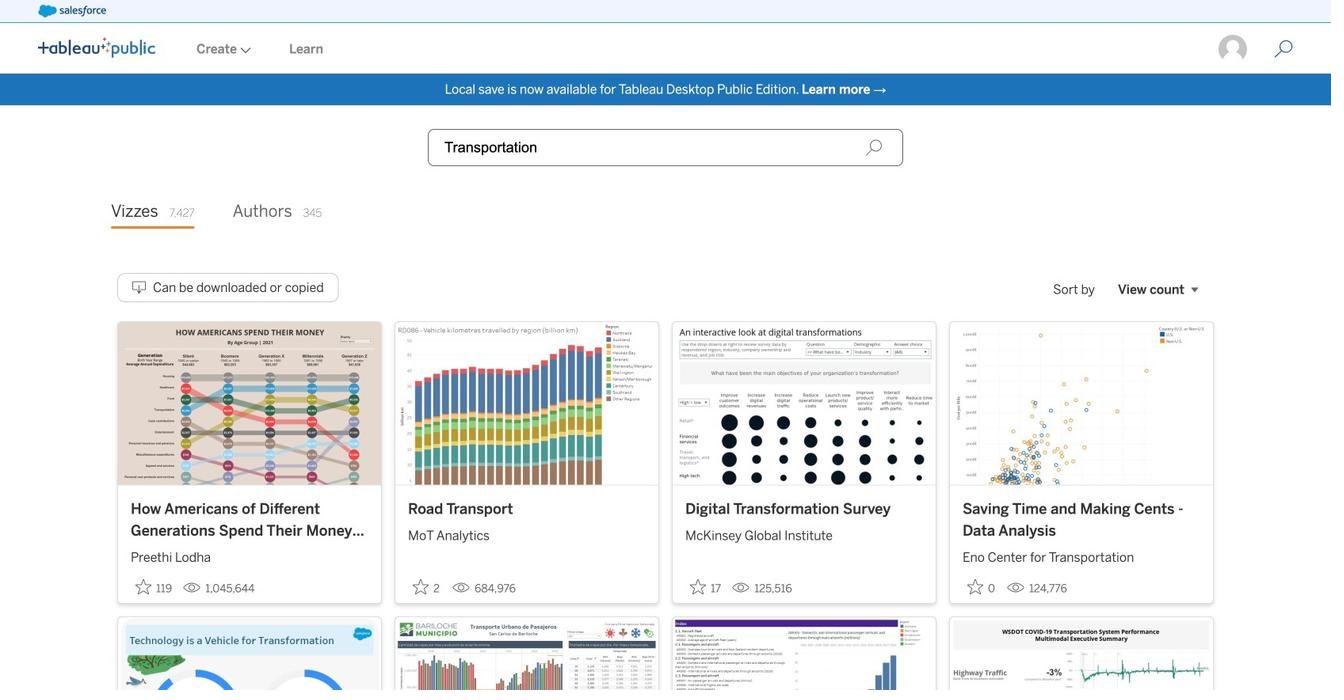 Task type: vqa. For each thing, say whether or not it's contained in the screenshot.
tara.schultz icon
yes



Task type: describe. For each thing, give the bounding box(es) containing it.
salesforce logo image
[[38, 5, 106, 17]]

add favorite image
[[135, 580, 151, 596]]

add favorite button for fourth the workbook thumbnail from the left
[[963, 575, 1001, 601]]

tara.schultz image
[[1217, 33, 1249, 65]]

Search input field
[[428, 129, 903, 166]]

1 workbook thumbnail image from the left
[[118, 322, 381, 485]]

create image
[[237, 47, 251, 53]]

add favorite button for third the workbook thumbnail
[[685, 575, 726, 601]]

search image
[[865, 139, 883, 156]]



Task type: locate. For each thing, give the bounding box(es) containing it.
2 add favorite image from the left
[[690, 580, 706, 596]]

1 horizontal spatial add favorite image
[[690, 580, 706, 596]]

add favorite image for third the workbook thumbnail
[[690, 580, 706, 596]]

Add Favorite button
[[131, 575, 177, 601], [408, 575, 446, 601], [685, 575, 726, 601], [963, 575, 1001, 601]]

2 horizontal spatial add favorite image
[[967, 580, 983, 596]]

4 workbook thumbnail image from the left
[[950, 322, 1213, 485]]

add favorite button for fourth the workbook thumbnail from right
[[131, 575, 177, 601]]

3 workbook thumbnail image from the left
[[673, 322, 936, 485]]

3 add favorite button from the left
[[685, 575, 726, 601]]

1 add favorite image from the left
[[413, 580, 429, 596]]

2 add favorite button from the left
[[408, 575, 446, 601]]

add favorite image for 3rd the workbook thumbnail from right
[[413, 580, 429, 596]]

1 add favorite button from the left
[[131, 575, 177, 601]]

3 add favorite image from the left
[[967, 580, 983, 596]]

go to search image
[[1255, 40, 1312, 59]]

add favorite button for 3rd the workbook thumbnail from right
[[408, 575, 446, 601]]

add favorite image
[[413, 580, 429, 596], [690, 580, 706, 596], [967, 580, 983, 596]]

2 workbook thumbnail image from the left
[[395, 322, 658, 485]]

add favorite image for fourth the workbook thumbnail from the left
[[967, 580, 983, 596]]

4 add favorite button from the left
[[963, 575, 1001, 601]]

logo image
[[38, 37, 155, 58]]

0 horizontal spatial add favorite image
[[413, 580, 429, 596]]

workbook thumbnail image
[[118, 322, 381, 485], [395, 322, 658, 485], [673, 322, 936, 485], [950, 322, 1213, 485]]



